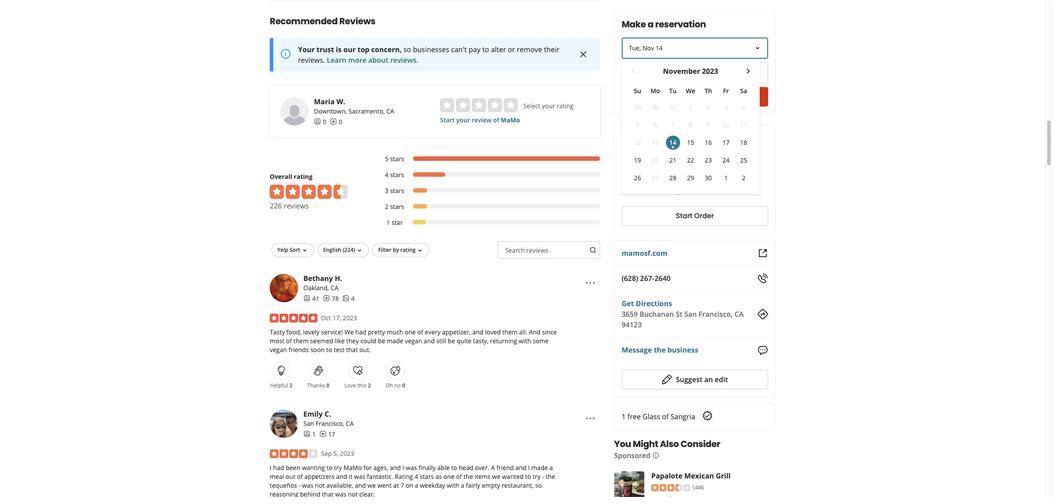 Task type: describe. For each thing, give the bounding box(es) containing it.
friends element for emily c.
[[303, 430, 316, 439]]

we inside "row"
[[686, 87, 695, 95]]

5 for 5
[[636, 121, 639, 129]]

your trust is our top concern,
[[298, 45, 402, 54]]

free
[[627, 412, 641, 422]]

rating for filter by rating
[[400, 246, 416, 254]]

as
[[435, 473, 442, 481]]

oh no 0
[[386, 382, 405, 389]]

31
[[669, 103, 676, 111]]

and up wanted
[[515, 464, 526, 472]]

1 inside cell
[[724, 174, 728, 182]]

0 vertical spatial order
[[622, 132, 647, 145]]

1 left star
[[386, 218, 390, 227]]

fr
[[723, 87, 729, 95]]

out.
[[359, 346, 371, 354]]

to inside 'so businesses can't pay to alter or remove their reviews.'
[[482, 45, 489, 54]]

29 inside cell
[[634, 103, 641, 111]]

10
[[722, 121, 730, 129]]

yelp
[[277, 246, 288, 254]]

glass
[[643, 412, 660, 422]]

of left every
[[417, 328, 423, 336]]

order food
[[622, 132, 670, 145]]

mo
[[650, 87, 660, 95]]

thu nov 2, 2023 cell
[[701, 100, 715, 115]]

sat nov 4, 2023 cell
[[737, 100, 751, 115]]

bethany h. link
[[303, 274, 342, 283]]

0 right no
[[402, 382, 405, 389]]

sa
[[740, 87, 747, 95]]

0 horizontal spatial -
[[299, 481, 301, 490]]

filter reviews by 3 stars rating element
[[376, 186, 600, 195]]

overall
[[270, 172, 292, 181]]

was up rating
[[406, 464, 417, 472]]

and down every
[[424, 337, 435, 345]]

0 horizontal spatial not
[[315, 481, 325, 490]]

7 inside i had been wanting to try mamo for ages, and i was finally able to head over. a friend and i made a meal out of appetizers and it was fantastic. rating 4 stars as one of the items we wanted to try - the tequeños - was not available, and we went at 7 on a weekday with a fairly empty restaurant, so reasoning behind that was not clear.
[[401, 481, 404, 490]]

2 right the helpful
[[289, 382, 292, 389]]

8
[[689, 121, 692, 129]]

35
[[699, 187, 706, 195]]

(628) 267-2640
[[622, 274, 671, 283]]

24 info v2 image
[[280, 49, 291, 59]]

tue oct 31, 2023 cell
[[666, 100, 680, 115]]

for
[[363, 464, 372, 472]]

friend
[[497, 464, 514, 472]]

0 horizontal spatial vegan
[[270, 346, 287, 354]]

made inside the tasty food, lovely service! we had pretty much one of every appetizer, and loved them all. and since most of them seemed like they could be made vegan and still be quite tasty, returning with some vegan friends soon to test that out.
[[387, 337, 403, 345]]

(0 reactions) element for oh no 0
[[402, 382, 405, 389]]

16 friends v2 image
[[314, 118, 321, 125]]

sat nov 11, 2023 cell
[[737, 118, 751, 132]]

row containing 5
[[629, 116, 753, 134]]

0 vertical spatial vegan
[[405, 337, 422, 345]]

24 message v2 image
[[758, 345, 768, 356]]

2 right this
[[368, 382, 371, 389]]

4 inside cell
[[742, 103, 745, 111]]

stars for 5 stars
[[390, 155, 404, 163]]

close image
[[578, 49, 588, 60]]

we inside the tasty food, lovely service! we had pretty much one of every appetizer, and loved them all. and since most of them seemed like they could be made vegan and still be quite tasty, returning with some vegan friends soon to test that out.
[[344, 328, 354, 336]]

mon nov 6, 2023 cell
[[648, 118, 662, 132]]

trust
[[317, 45, 334, 54]]

1 horizontal spatial 29
[[687, 174, 694, 182]]

yelp sort button
[[272, 243, 314, 257]]

suggest an edit button
[[622, 370, 768, 389]]

7 inside tue nov 7, 2023 cell
[[671, 121, 675, 129]]

to up restaurant,
[[525, 473, 531, 481]]

had inside i had been wanting to try mamo for ages, and i was finally able to head over. a friend and i made a meal out of appetizers and it was fantastic. rating 4 stars as one of the items we wanted to try - the tequeños - was not available, and we went at 7 on a weekday with a fairly empty restaurant, so reasoning behind that was not clear.
[[273, 464, 284, 472]]

21
[[669, 156, 676, 165]]

of down head
[[456, 473, 462, 481]]

16 info v2 image
[[652, 453, 659, 460]]

learn
[[327, 55, 346, 65]]

stars inside i had been wanting to try mamo for ages, and i was finally able to head over. a friend and i made a meal out of appetizers and it was fantastic. rating 4 stars as one of the items we wanted to try - the tequeños - was not available, and we went at 7 on a weekday with a fairly empty restaurant, so reasoning behind that was not clear.
[[420, 473, 434, 481]]

could
[[360, 337, 376, 345]]

16
[[705, 138, 712, 147]]

filter by rating
[[378, 246, 416, 254]]

november 2023
[[663, 66, 718, 76]]

tab list containing delivery
[[622, 155, 706, 173]]

1 inside cell
[[689, 103, 692, 111]]

suggest an edit
[[676, 375, 728, 385]]

up
[[674, 187, 681, 195]]

no fees
[[622, 187, 646, 195]]

filter reviews by 5 stars rating element
[[376, 155, 600, 163]]

1 horizontal spatial we
[[492, 473, 500, 481]]

0 horizontal spatial rating
[[294, 172, 312, 181]]

of right "out"
[[297, 473, 303, 481]]

about
[[368, 55, 388, 65]]

(no rating) image
[[440, 98, 518, 112]]

english
[[323, 246, 341, 254]]

sponsored
[[614, 451, 651, 461]]

ages,
[[373, 464, 388, 472]]

1 horizontal spatial them
[[502, 328, 518, 336]]

san inside 'emily c. san francisco, ca'
[[303, 420, 314, 428]]

english (224) button
[[317, 243, 369, 257]]

4 star rating image
[[270, 450, 318, 458]]

ca inside get directions 3659 buchanan st san francisco, ca 94123
[[735, 310, 744, 319]]

sep 5, 2023
[[321, 450, 354, 458]]

tue nov 7, 2023 cell
[[666, 118, 680, 132]]

businesses
[[413, 45, 449, 54]]

still
[[436, 337, 446, 345]]

0 vertical spatial try
[[334, 464, 342, 472]]

appetizers
[[304, 473, 334, 481]]

and left it
[[336, 473, 347, 481]]

table
[[697, 92, 716, 102]]

is
[[336, 45, 342, 54]]

message the business
[[622, 346, 698, 355]]

22
[[687, 156, 694, 165]]

fantastic.
[[367, 473, 393, 481]]

seemed
[[310, 337, 333, 345]]

mamosf.com link
[[622, 249, 667, 258]]

service!
[[321, 328, 343, 336]]

francisco, inside get directions 3659 buchanan st san francisco, ca 94123
[[699, 310, 733, 319]]

all.
[[519, 328, 527, 336]]

sun nov 5, 2023 cell
[[630, 118, 645, 132]]

behind
[[300, 490, 320, 497]]

c.
[[324, 409, 331, 419]]

Select a date text field
[[622, 38, 768, 59]]

24 pencil v2 image
[[662, 374, 672, 385]]

your for select
[[542, 102, 555, 110]]

much
[[387, 328, 403, 336]]

no
[[394, 382, 401, 389]]

takeout
[[671, 156, 699, 165]]

filter reviews by 1 star rating element
[[376, 218, 600, 227]]

row containing 19
[[629, 152, 753, 169]]

5 for 5 stars
[[385, 155, 388, 163]]

1 vertical spatial we
[[367, 481, 376, 490]]

th
[[705, 87, 712, 95]]

2 down table
[[707, 103, 710, 111]]

yelp sort
[[277, 246, 300, 254]]

tasty food, lovely service! we had pretty much one of every appetizer, and loved them all. and since most of them seemed like they could be made vegan and still be quite tasty, returning with some vegan friends soon to test that out.
[[270, 328, 557, 354]]

friends element for bethany h.
[[303, 294, 319, 303]]

meal
[[270, 473, 284, 481]]

find a table
[[674, 92, 716, 102]]

and up clear.
[[355, 481, 366, 490]]

26
[[634, 174, 641, 182]]

ca inside maria w. downtown, sacramento, ca
[[386, 107, 394, 115]]

can't
[[451, 45, 467, 54]]

concern,
[[371, 45, 402, 54]]

5,
[[333, 450, 338, 458]]

1 horizontal spatial -
[[542, 473, 544, 481]]

17,
[[333, 314, 341, 322]]

30 inside cell
[[652, 103, 659, 111]]

(224)
[[343, 246, 355, 254]]

row containing su
[[629, 84, 753, 99]]

your
[[298, 45, 315, 54]]

photo of maria w. image
[[280, 97, 309, 125]]

able
[[437, 464, 450, 472]]

head
[[459, 464, 473, 472]]

1 horizontal spatial try
[[533, 473, 541, 481]]

mamosf.com
[[622, 249, 667, 258]]

row containing 26
[[629, 169, 753, 187]]

1 down emily
[[312, 430, 316, 439]]

1 vertical spatial 30
[[705, 174, 712, 182]]

3.5 star rating image
[[651, 485, 690, 492]]

1 horizontal spatial mamo
[[501, 116, 520, 124]]

photo of bethany h. image
[[270, 274, 298, 302]]

sort
[[290, 246, 300, 254]]

friends element for maria w.
[[314, 117, 326, 126]]

papalote mexican grill
[[651, 471, 731, 481]]

was down available,
[[335, 490, 346, 497]]

and up tasty,
[[472, 328, 483, 336]]

1 vertical spatial them
[[293, 337, 309, 345]]

24 external link v2 image
[[758, 248, 768, 259]]

buchanan
[[640, 310, 674, 319]]

their
[[544, 45, 559, 54]]

info alert
[[270, 38, 600, 71]]

2640
[[654, 274, 671, 283]]

0 horizontal spatial the
[[464, 473, 473, 481]]

1 be from the left
[[378, 337, 385, 345]]

search
[[505, 246, 525, 255]]

2023 for h.
[[343, 314, 357, 322]]

1 left free
[[622, 412, 626, 422]]

wed nov 8, 2023 cell
[[684, 118, 698, 132]]

16 chevron down v2 image for filter by rating
[[416, 247, 424, 254]]

st
[[676, 310, 682, 319]]

reviews element for w.
[[330, 117, 342, 126]]

row containing 29
[[629, 99, 753, 116]]

no
[[622, 187, 630, 195]]

message the business button
[[622, 345, 698, 356]]

menu image for emily c.
[[585, 414, 596, 424]]

16 chevron down v2 image for english (224)
[[356, 247, 363, 254]]

wanting
[[302, 464, 325, 472]]

1 vertical spatial not
[[348, 490, 358, 497]]

menu image for bethany h.
[[585, 278, 596, 289]]

appetizer,
[[442, 328, 471, 336]]

19
[[634, 156, 641, 165]]

24 check in v2 image
[[702, 411, 713, 421]]



Task type: vqa. For each thing, say whether or not it's contained in the screenshot.
 TEXT BOX in Recommended Reviews element
yes



Task type: locate. For each thing, give the bounding box(es) containing it.
papalote mexican grill link
[[651, 471, 731, 481]]

with inside the tasty food, lovely service! we had pretty much one of every appetizer, and loved them all. and since most of them seemed like they could be made vegan and still be quite tasty, returning with some vegan friends soon to test that out.
[[519, 337, 531, 345]]

  text field
[[498, 241, 600, 259]]

0 vertical spatial 3
[[724, 103, 728, 111]]

to
[[482, 45, 489, 54], [326, 346, 332, 354], [326, 464, 332, 472], [451, 464, 457, 472], [525, 473, 531, 481]]

sat dec 2, 2023 cell
[[737, 171, 751, 185]]

1 horizontal spatial start
[[676, 211, 692, 221]]

4.5 star rating image
[[270, 185, 348, 199]]

made inside i had been wanting to try mamo for ages, and i was finally able to head over. a friend and i made a meal out of appetizers and it was fantastic. rating 4 stars as one of the items we wanted to try - the tequeños - was not available, and we went at 7 on a weekday with a fairly empty restaurant, so reasoning behind that was not clear.
[[531, 464, 548, 472]]

helpful
[[270, 382, 288, 389]]

your left 'review'
[[456, 116, 470, 124]]

1 vertical spatial 17
[[328, 430, 335, 439]]

0 horizontal spatial had
[[273, 464, 284, 472]]

that inside i had been wanting to try mamo for ages, and i was finally able to head over. a friend and i made a meal out of appetizers and it was fantastic. rating 4 stars as one of the items we wanted to try - the tequeños - was not available, and we went at 7 on a weekday with a fairly empty restaurant, so reasoning behind that was not clear.
[[322, 490, 334, 497]]

the right wanted
[[546, 473, 555, 481]]

0 vertical spatial made
[[387, 337, 403, 345]]

mon nov 13, 2023 cell
[[648, 136, 662, 150]]

the inside message the business button
[[654, 346, 666, 355]]

rating right select
[[557, 102, 574, 110]]

maria w. link
[[314, 97, 345, 106]]

3 inside recommended reviews element
[[385, 186, 388, 195]]

0 inside reviews element
[[339, 117, 342, 126]]

reviews. down concern,
[[390, 55, 418, 65]]

to inside the tasty food, lovely service! we had pretty much one of every appetizer, and loved them all. and since most of them seemed like they could be made vegan and still be quite tasty, returning with some vegan friends soon to test that out.
[[326, 346, 332, 354]]

overall rating
[[270, 172, 312, 181]]

3 i from the left
[[528, 464, 530, 472]]

5 up order food
[[636, 121, 639, 129]]

ca left 24 directions v2 image
[[735, 310, 744, 319]]

our
[[343, 45, 356, 54]]

had inside the tasty food, lovely service! we had pretty much one of every appetizer, and loved them all. and since most of them seemed like they could be made vegan and still be quite tasty, returning with some vegan friends soon to test that out.
[[355, 328, 366, 336]]

0 horizontal spatial your
[[456, 116, 470, 124]]

1446
[[692, 484, 704, 492]]

helpful 2
[[270, 382, 292, 389]]

1 vertical spatial that
[[322, 490, 334, 497]]

had up meal
[[273, 464, 284, 472]]

1 vertical spatial 29
[[687, 174, 694, 182]]

None field
[[622, 63, 692, 83]]

so right restaurant,
[[535, 481, 542, 490]]

5 inside 'element'
[[385, 155, 388, 163]]

had
[[355, 328, 366, 336], [273, 464, 284, 472]]

4 inside i had been wanting to try mamo for ages, and i was finally able to head over. a friend and i made a meal out of appetizers and it was fantastic. rating 4 stars as one of the items we wanted to try - the tequeños - was not available, and we went at 7 on a weekday with a fairly empty restaurant, so reasoning behind that was not clear.
[[415, 473, 418, 481]]

so inside 'so businesses can't pay to alter or remove their reviews.'
[[404, 45, 411, 54]]

mamo inside i had been wanting to try mamo for ages, and i was finally able to head over. a friend and i made a meal out of appetizers and it was fantastic. rating 4 stars as one of the items we wanted to try - the tequeños - was not available, and we went at 7 on a weekday with a fairly empty restaurant, so reasoning behind that was not clear.
[[343, 464, 362, 472]]

4 up 3 stars
[[385, 171, 388, 179]]

2 vertical spatial friends element
[[303, 430, 316, 439]]

0
[[323, 117, 326, 126], [339, 117, 342, 126], [326, 382, 329, 389], [402, 382, 405, 389]]

san down emily
[[303, 420, 314, 428]]

order inside button
[[694, 211, 714, 221]]

them up friends
[[293, 337, 309, 345]]

reviews
[[339, 15, 375, 27]]

4 inside photos element
[[351, 294, 355, 303]]

29 up pick up in 25-35 mins
[[687, 174, 694, 182]]

- right wanted
[[542, 473, 544, 481]]

your for start
[[456, 116, 470, 124]]

recommended
[[270, 15, 338, 27]]

(0 reactions) element right no
[[402, 382, 405, 389]]

start inside button
[[676, 211, 692, 221]]

1 horizontal spatial the
[[546, 473, 555, 481]]

0 right thanks
[[326, 382, 329, 389]]

1 horizontal spatial 7
[[671, 121, 675, 129]]

1 16 friends v2 image from the top
[[303, 295, 310, 302]]

photos element
[[342, 294, 355, 303]]

5 inside cell
[[636, 121, 639, 129]]

bethany h. oakland, ca
[[303, 274, 342, 292]]

24 phone v2 image
[[758, 273, 768, 284]]

reviews element containing 17
[[319, 430, 335, 439]]

1 horizontal spatial 16 review v2 image
[[330, 118, 337, 125]]

made
[[387, 337, 403, 345], [531, 464, 548, 472]]

0 horizontal spatial one
[[405, 328, 416, 336]]

2 i from the left
[[402, 464, 404, 472]]

16 review v2 image
[[330, 118, 337, 125], [319, 431, 326, 438]]

0 horizontal spatial we
[[367, 481, 376, 490]]

2 stars
[[385, 202, 404, 211]]

4 right 16 photos v2
[[351, 294, 355, 303]]

fri nov 10, 2023 cell
[[719, 118, 733, 132]]

16 friends v2 image for emily
[[303, 431, 310, 438]]

1 horizontal spatial 5
[[636, 121, 639, 129]]

1 horizontal spatial san
[[684, 310, 697, 319]]

and up rating
[[390, 464, 401, 472]]

2 16 friends v2 image from the top
[[303, 431, 310, 438]]

mins
[[707, 187, 722, 195]]

12
[[634, 138, 641, 147]]

3 row from the top
[[629, 116, 753, 134]]

empty
[[482, 481, 500, 490]]

loved
[[485, 328, 501, 336]]

1 horizontal spatial i
[[402, 464, 404, 472]]

vegan left still
[[405, 337, 422, 345]]

1 (2 reactions) element from the left
[[289, 382, 292, 389]]

0 horizontal spatial made
[[387, 337, 403, 345]]

0 horizontal spatial 7
[[401, 481, 404, 490]]

0 vertical spatial 2023
[[702, 66, 718, 76]]

0 horizontal spatial (2 reactions) element
[[289, 382, 292, 389]]

1 vertical spatial 7
[[401, 481, 404, 490]]

i up rating
[[402, 464, 404, 472]]

soon
[[310, 346, 325, 354]]

1 horizontal spatial not
[[348, 490, 358, 497]]

15
[[687, 138, 694, 147]]

(0 reactions) element for thanks 0
[[326, 382, 329, 389]]

recommended reviews
[[270, 15, 375, 27]]

3659
[[622, 310, 638, 319]]

0 horizontal spatial 29
[[634, 103, 641, 111]]

(2 reactions) element right the helpful
[[289, 382, 292, 389]]

1 vertical spatial made
[[531, 464, 548, 472]]

your right select
[[542, 102, 555, 110]]

16 photos v2 image
[[342, 295, 349, 302]]

menu image
[[585, 278, 596, 289], [585, 414, 596, 424]]

1 vertical spatial menu image
[[585, 414, 596, 424]]

1 horizontal spatial we
[[686, 87, 695, 95]]

we up wed nov 1, 2023 cell
[[686, 87, 695, 95]]

2 horizontal spatial rating
[[557, 102, 574, 110]]

reviews for search reviews
[[526, 246, 548, 255]]

so
[[404, 45, 411, 54], [535, 481, 542, 490]]

4
[[742, 103, 745, 111], [385, 171, 388, 179], [351, 294, 355, 303], [415, 473, 418, 481]]

reviews for 226 reviews
[[284, 201, 309, 211]]

was up behind
[[302, 481, 313, 490]]

fri dec 1, 2023 cell
[[719, 171, 733, 185]]

0 horizontal spatial order
[[622, 132, 647, 145]]

1 horizontal spatial made
[[531, 464, 548, 472]]

6
[[653, 121, 657, 129]]

them
[[502, 328, 518, 336], [293, 337, 309, 345]]

to left test
[[326, 346, 332, 354]]

11
[[740, 121, 747, 129]]

quite
[[457, 337, 471, 345]]

9
[[707, 121, 710, 129]]

16 chevron down v2 image inside english (224) popup button
[[356, 247, 363, 254]]

0 vertical spatial 5
[[636, 121, 639, 129]]

1 vertical spatial francisco,
[[316, 420, 344, 428]]

start for start your review of mamo
[[440, 116, 455, 124]]

stars inside 'element'
[[390, 155, 404, 163]]

friends element containing 41
[[303, 294, 319, 303]]

with
[[519, 337, 531, 345], [447, 481, 459, 490]]

bethany
[[303, 274, 333, 283]]

november
[[663, 66, 700, 76]]

16 chevron down v2 image
[[301, 247, 308, 254]]

francisco, inside 'emily c. san francisco, ca'
[[316, 420, 344, 428]]

1 horizontal spatial with
[[519, 337, 531, 345]]

  text field inside recommended reviews element
[[498, 241, 600, 259]]

(2 reactions) element
[[289, 382, 292, 389], [368, 382, 371, 389]]

order left 13
[[622, 132, 647, 145]]

reviews right search
[[526, 246, 548, 255]]

1 horizontal spatial your
[[542, 102, 555, 110]]

tasty,
[[473, 337, 488, 345]]

1 vertical spatial try
[[533, 473, 541, 481]]

1 reviews. from the left
[[298, 55, 325, 65]]

lovely
[[303, 328, 320, 336]]

5 star rating image
[[270, 314, 318, 323]]

some
[[533, 337, 549, 345]]

with down the all.
[[519, 337, 531, 345]]

1 horizontal spatial 30
[[705, 174, 712, 182]]

1 vertical spatial friends element
[[303, 294, 319, 303]]

0 vertical spatial 30
[[652, 103, 659, 111]]

learn more about reviews. link
[[327, 55, 418, 65]]

was right it
[[354, 473, 365, 481]]

rating element
[[440, 98, 518, 112]]

your
[[542, 102, 555, 110], [456, 116, 470, 124]]

0 vertical spatial -
[[542, 473, 544, 481]]

1 horizontal spatial francisco,
[[699, 310, 733, 319]]

0 vertical spatial reviews element
[[330, 117, 342, 126]]

directions
[[636, 299, 672, 309]]

try up restaurant,
[[533, 473, 541, 481]]

1 horizontal spatial had
[[355, 328, 366, 336]]

17 inside "row"
[[722, 138, 730, 147]]

that down available,
[[322, 490, 334, 497]]

with left fairly
[[447, 481, 459, 490]]

0 vertical spatial 16 review v2 image
[[330, 118, 337, 125]]

16 chevron down v2 image right (224)
[[356, 247, 363, 254]]

rating up 4.5 star rating image
[[294, 172, 312, 181]]

november 2023 grid
[[629, 66, 753, 187]]

2 (0 reactions) element from the left
[[402, 382, 405, 389]]

get
[[622, 299, 634, 309]]

start for start order
[[676, 211, 692, 221]]

reviews. down your
[[298, 55, 325, 65]]

16 friends v2 image left 41
[[303, 295, 310, 302]]

24
[[722, 156, 730, 165]]

select your rating
[[523, 102, 574, 110]]

start
[[440, 116, 455, 124], [676, 211, 692, 221]]

reviews element right 41
[[323, 294, 339, 303]]

1 down 24
[[724, 174, 728, 182]]

1 vertical spatial so
[[535, 481, 542, 490]]

1 vertical spatial reviews element
[[323, 294, 339, 303]]

0 horizontal spatial with
[[447, 481, 459, 490]]

english (224)
[[323, 246, 355, 254]]

3 for 3 stars
[[385, 186, 388, 195]]

1 vertical spatial 16 review v2 image
[[319, 431, 326, 438]]

filter reviews by 4 stars rating element
[[376, 171, 600, 179]]

we down a
[[492, 473, 500, 481]]

returning
[[490, 337, 517, 345]]

2 menu image from the top
[[585, 414, 596, 424]]

so inside i had been wanting to try mamo for ages, and i was finally able to head over. a friend and i made a meal out of appetizers and it was fantastic. rating 4 stars as one of the items we wanted to try - the tequeños - was not available, and we went at 7 on a weekday with a fairly empty restaurant, so reasoning behind that was not clear.
[[535, 481, 542, 490]]

0 vertical spatial one
[[405, 328, 416, 336]]

24 directions v2 image
[[758, 309, 768, 320]]

-
[[542, 473, 544, 481], [299, 481, 301, 490]]

2023 right 17,
[[343, 314, 357, 322]]

to right able
[[451, 464, 457, 472]]

0 vertical spatial 17
[[722, 138, 730, 147]]

stars for 2 stars
[[390, 202, 404, 211]]

ca inside 'emily c. san francisco, ca'
[[346, 420, 354, 428]]

None radio
[[440, 98, 454, 112], [456, 98, 470, 112], [472, 98, 486, 112], [488, 98, 502, 112], [504, 98, 518, 112], [440, 98, 454, 112], [456, 98, 470, 112], [472, 98, 486, 112], [488, 98, 502, 112], [504, 98, 518, 112]]

start left 'review'
[[440, 116, 455, 124]]

start down 'in'
[[676, 211, 692, 221]]

0 vertical spatial mamo
[[501, 116, 520, 124]]

row
[[629, 84, 753, 99], [629, 99, 753, 116], [629, 116, 753, 134], [629, 134, 753, 152], [629, 152, 753, 169], [629, 169, 753, 187]]

29 down su
[[634, 103, 641, 111]]

oakland,
[[303, 284, 329, 292]]

0 vertical spatial reviews
[[284, 201, 309, 211]]

rating for select your rating
[[557, 102, 574, 110]]

one right as
[[443, 473, 454, 481]]

0 horizontal spatial we
[[344, 328, 354, 336]]

2 16 chevron down v2 image from the left
[[416, 247, 424, 254]]

reviews element
[[330, 117, 342, 126], [323, 294, 339, 303], [319, 430, 335, 439]]

6 row from the top
[[629, 169, 753, 187]]

16 review v2 image for emily
[[319, 431, 326, 438]]

2023 for c.
[[340, 450, 354, 458]]

san inside get directions 3659 buchanan st san francisco, ca 94123
[[684, 310, 697, 319]]

rating inside 'popup button'
[[400, 246, 416, 254]]

tab list
[[622, 155, 706, 173]]

1 horizontal spatial reviews.
[[390, 55, 418, 65]]

0 horizontal spatial reviews.
[[298, 55, 325, 65]]

16 friends v2 image for bethany
[[303, 295, 310, 302]]

we
[[686, 87, 695, 95], [344, 328, 354, 336]]

filter reviews by 2 stars rating element
[[376, 202, 600, 211]]

reviews element for h.
[[323, 294, 339, 303]]

mon nov 20, 2023 cell
[[648, 153, 662, 168]]

78
[[332, 294, 339, 303]]

16 review v2 image for maria
[[330, 118, 337, 125]]

mon oct 30, 2023 cell
[[648, 100, 662, 115]]

226 reviews
[[270, 201, 309, 211]]

2 horizontal spatial the
[[654, 346, 666, 355]]

of right glass
[[662, 412, 669, 422]]

ca inside bethany h. oakland, ca
[[331, 284, 338, 292]]

one inside the tasty food, lovely service! we had pretty much one of every appetizer, and loved them all. and since most of them seemed like they could be made vegan and still be quite tasty, returning with some vegan friends soon to test that out.
[[405, 328, 416, 336]]

0 vertical spatial menu image
[[585, 278, 596, 289]]

1 menu image from the top
[[585, 278, 596, 289]]

2 (2 reactions) element from the left
[[368, 382, 371, 389]]

make a reservation
[[622, 18, 706, 31]]

7 right at
[[401, 481, 404, 490]]

16 chevron down v2 image right filter by rating
[[416, 247, 424, 254]]

0 horizontal spatial 3
[[385, 186, 388, 195]]

friends element containing 1
[[303, 430, 316, 439]]

to right pay
[[482, 45, 489, 54]]

fri nov 3, 2023 cell
[[719, 100, 733, 115]]

over.
[[475, 464, 489, 472]]

0 horizontal spatial start
[[440, 116, 455, 124]]

made down 'much'
[[387, 337, 403, 345]]

2 horizontal spatial i
[[528, 464, 530, 472]]

1 horizontal spatial order
[[694, 211, 714, 221]]

reviews element containing 78
[[323, 294, 339, 303]]

0 vertical spatial we
[[686, 87, 695, 95]]

search image
[[589, 247, 596, 254]]

1 star
[[386, 218, 403, 227]]

that inside the tasty food, lovely service! we had pretty much one of every appetizer, and loved them all. and since most of them seemed like they could be made vegan and still be quite tasty, returning with some vegan friends soon to test that out.
[[346, 346, 358, 354]]

2023
[[702, 66, 718, 76], [343, 314, 357, 322], [340, 450, 354, 458]]

0 horizontal spatial so
[[404, 45, 411, 54]]

1 horizontal spatial 3
[[724, 103, 728, 111]]

tue nov 14, 2023 cell
[[664, 134, 682, 152]]

2 reviews. from the left
[[390, 55, 418, 65]]

1 down find a table
[[689, 103, 692, 111]]

16 friends v2 image down emily
[[303, 431, 310, 438]]

reviews element down 'emily c. san francisco, ca'
[[319, 430, 335, 439]]

0 vertical spatial not
[[315, 481, 325, 490]]

2 down 3 stars
[[385, 202, 388, 211]]

stars for 3 stars
[[390, 186, 404, 195]]

recommended reviews element
[[241, 0, 628, 497]]

16 chevron down v2 image inside filter by rating 'popup button'
[[416, 247, 424, 254]]

oh
[[386, 382, 393, 389]]

17 down fri nov 10, 2023 cell
[[722, 138, 730, 147]]

(2 reactions) element for love this 2
[[368, 382, 371, 389]]

row containing 12
[[629, 134, 753, 152]]

start your review of mamo
[[440, 116, 520, 124]]

be right still
[[448, 337, 455, 345]]

0 vertical spatial had
[[355, 328, 366, 336]]

find a table link
[[622, 87, 768, 107]]

2 be from the left
[[448, 337, 455, 345]]

menu image down the search icon
[[585, 278, 596, 289]]

0 horizontal spatial 30
[[652, 103, 659, 111]]

2023 inside grid
[[702, 66, 718, 76]]

226
[[270, 201, 282, 211]]

vegan down 'most'
[[270, 346, 287, 354]]

that down they
[[346, 346, 358, 354]]

be down pretty
[[378, 337, 385, 345]]

0 horizontal spatial 16 review v2 image
[[319, 431, 326, 438]]

ca
[[386, 107, 394, 115], [331, 284, 338, 292], [735, 310, 744, 319], [346, 420, 354, 428]]

7 down tue oct 31, 2023 cell
[[671, 121, 675, 129]]

tequeños
[[270, 481, 297, 490]]

1 vertical spatial vegan
[[270, 346, 287, 354]]

by
[[393, 246, 399, 254]]

2 vertical spatial 2023
[[340, 450, 354, 458]]

3 down 4 stars
[[385, 186, 388, 195]]

reviews. inside 'so businesses can't pay to alter or remove their reviews.'
[[298, 55, 325, 65]]

friends element down emily
[[303, 430, 316, 439]]

16 friends v2 image
[[303, 295, 310, 302], [303, 431, 310, 438]]

3
[[724, 103, 728, 111], [385, 186, 388, 195]]

1 vertical spatial mamo
[[343, 464, 362, 472]]

2
[[707, 103, 710, 111], [742, 174, 745, 182], [385, 202, 388, 211], [289, 382, 292, 389], [368, 382, 371, 389]]

2 right fri dec 1, 2023 cell
[[742, 174, 745, 182]]

mexican
[[684, 471, 714, 481]]

friends element containing 0
[[314, 117, 326, 126]]

27
[[652, 174, 659, 182]]

16 review v2 image
[[323, 295, 330, 302]]

0 vertical spatial friends element
[[314, 117, 326, 126]]

went
[[377, 481, 392, 490]]

stars down 4 stars
[[390, 186, 404, 195]]

pay
[[469, 45, 480, 54]]

we up clear.
[[367, 481, 376, 490]]

the right message
[[654, 346, 666, 355]]

1 horizontal spatial (2 reactions) element
[[368, 382, 371, 389]]

reviews down 4.5 star rating image
[[284, 201, 309, 211]]

takeout tab panel
[[622, 173, 706, 176]]

3 inside cell
[[724, 103, 728, 111]]

1 vertical spatial order
[[694, 211, 714, 221]]

made up restaurant,
[[531, 464, 548, 472]]

row group
[[629, 99, 753, 187]]

1 vertical spatial 5
[[385, 155, 388, 163]]

3 down fr
[[724, 103, 728, 111]]

sun nov 12, 2023 cell
[[630, 136, 645, 150]]

(0 reactions) element right thanks
[[326, 382, 329, 389]]

sun oct 29, 2023 cell
[[630, 100, 645, 115]]

maria
[[314, 97, 335, 106]]

16 chevron down v2 image
[[356, 247, 363, 254], [416, 247, 424, 254]]

5
[[636, 121, 639, 129], [385, 155, 388, 163]]

(0 reactions) element
[[326, 382, 329, 389], [402, 382, 405, 389]]

san
[[684, 310, 697, 319], [303, 420, 314, 428]]

ca up sep 5, 2023
[[346, 420, 354, 428]]

1 vertical spatial your
[[456, 116, 470, 124]]

0 horizontal spatial mamo
[[343, 464, 362, 472]]

2 row from the top
[[629, 99, 753, 116]]

row group containing 29
[[629, 99, 753, 187]]

stars up 4 stars
[[390, 155, 404, 163]]

1 row from the top
[[629, 84, 753, 99]]

i up meal
[[270, 464, 271, 472]]

5 stars
[[385, 155, 404, 163]]

friends element
[[314, 117, 326, 126], [303, 294, 319, 303], [303, 430, 316, 439]]

5 row from the top
[[629, 152, 753, 169]]

of down food,
[[286, 337, 292, 345]]

17 inside reviews element
[[328, 430, 335, 439]]

photo of emily c. image
[[270, 410, 298, 438]]

stars for 4 stars
[[390, 171, 404, 179]]

pretty
[[368, 328, 385, 336]]

start inside recommended reviews element
[[440, 116, 455, 124]]

of right 'review'
[[493, 116, 499, 124]]

0 horizontal spatial francisco,
[[316, 420, 344, 428]]

3 for 3
[[724, 103, 728, 111]]

one inside i had been wanting to try mamo for ages, and i was finally able to head over. a friend and i made a meal out of appetizers and it was fantastic. rating 4 stars as one of the items we wanted to try - the tequeños - was not available, and we went at 7 on a weekday with a fairly empty restaurant, so reasoning behind that was not clear.
[[443, 473, 454, 481]]

them up returning
[[502, 328, 518, 336]]

sep
[[321, 450, 332, 458]]

4 row from the top
[[629, 134, 753, 152]]

- up behind
[[299, 481, 301, 490]]

francisco, right the st
[[699, 310, 733, 319]]

1 vertical spatial rating
[[294, 172, 312, 181]]

0 down downtown, on the left of the page
[[339, 117, 342, 126]]

mon nov 27, 2023 cell
[[648, 171, 662, 185]]

select
[[523, 102, 540, 110]]

reviews element containing 0
[[330, 117, 342, 126]]

emily
[[303, 409, 323, 419]]

0 horizontal spatial be
[[378, 337, 385, 345]]

friends element down downtown, on the left of the page
[[314, 117, 326, 126]]

2023 right 5,
[[340, 450, 354, 458]]

with inside i had been wanting to try mamo for ages, and i was finally able to head over. a friend and i made a meal out of appetizers and it was fantastic. rating 4 stars as one of the items we wanted to try - the tequeños - was not available, and we went at 7 on a weekday with a fairly empty restaurant, so reasoning behind that was not clear.
[[447, 481, 459, 490]]

papalote mexican grill image
[[614, 472, 644, 497]]

reviews element for c.
[[319, 430, 335, 439]]

to up the appetizers
[[326, 464, 332, 472]]

1 horizontal spatial 16 chevron down v2 image
[[416, 247, 424, 254]]

suggest
[[676, 375, 702, 385]]

w.
[[336, 97, 345, 106]]

1 horizontal spatial (0 reactions) element
[[402, 382, 405, 389]]

1 vertical spatial reviews
[[526, 246, 548, 255]]

1 vertical spatial we
[[344, 328, 354, 336]]

0 vertical spatial san
[[684, 310, 697, 319]]

also
[[660, 438, 679, 450]]

1 (0 reactions) element from the left
[[326, 382, 329, 389]]

wed nov 1, 2023 cell
[[684, 100, 698, 115]]

be
[[378, 337, 385, 345], [448, 337, 455, 345]]

and
[[472, 328, 483, 336], [424, 337, 435, 345], [390, 464, 401, 472], [515, 464, 526, 472], [336, 473, 347, 481], [355, 481, 366, 490]]

start order button
[[622, 207, 768, 226]]

1 horizontal spatial that
[[346, 346, 358, 354]]

stars down finally
[[420, 473, 434, 481]]

5 up 4 stars
[[385, 155, 388, 163]]

(628)
[[622, 274, 638, 283]]

out
[[286, 473, 295, 481]]

0 vertical spatial them
[[502, 328, 518, 336]]

(2 reactions) element for helpful 2
[[289, 382, 292, 389]]

0 horizontal spatial try
[[334, 464, 342, 472]]

1 16 chevron down v2 image from the left
[[356, 247, 363, 254]]

wanted
[[502, 473, 524, 481]]

not left clear.
[[348, 490, 358, 497]]

thu nov 9, 2023 cell
[[701, 118, 715, 132]]

had up could on the bottom of the page
[[355, 328, 366, 336]]

0 vertical spatial rating
[[557, 102, 574, 110]]

i up restaurant,
[[528, 464, 530, 472]]

one right 'much'
[[405, 328, 416, 336]]

that
[[346, 346, 358, 354], [322, 490, 334, 497]]

1 i from the left
[[270, 464, 271, 472]]

0 right 16 friends v2 image at top
[[323, 117, 326, 126]]

4 right rating
[[415, 473, 418, 481]]



